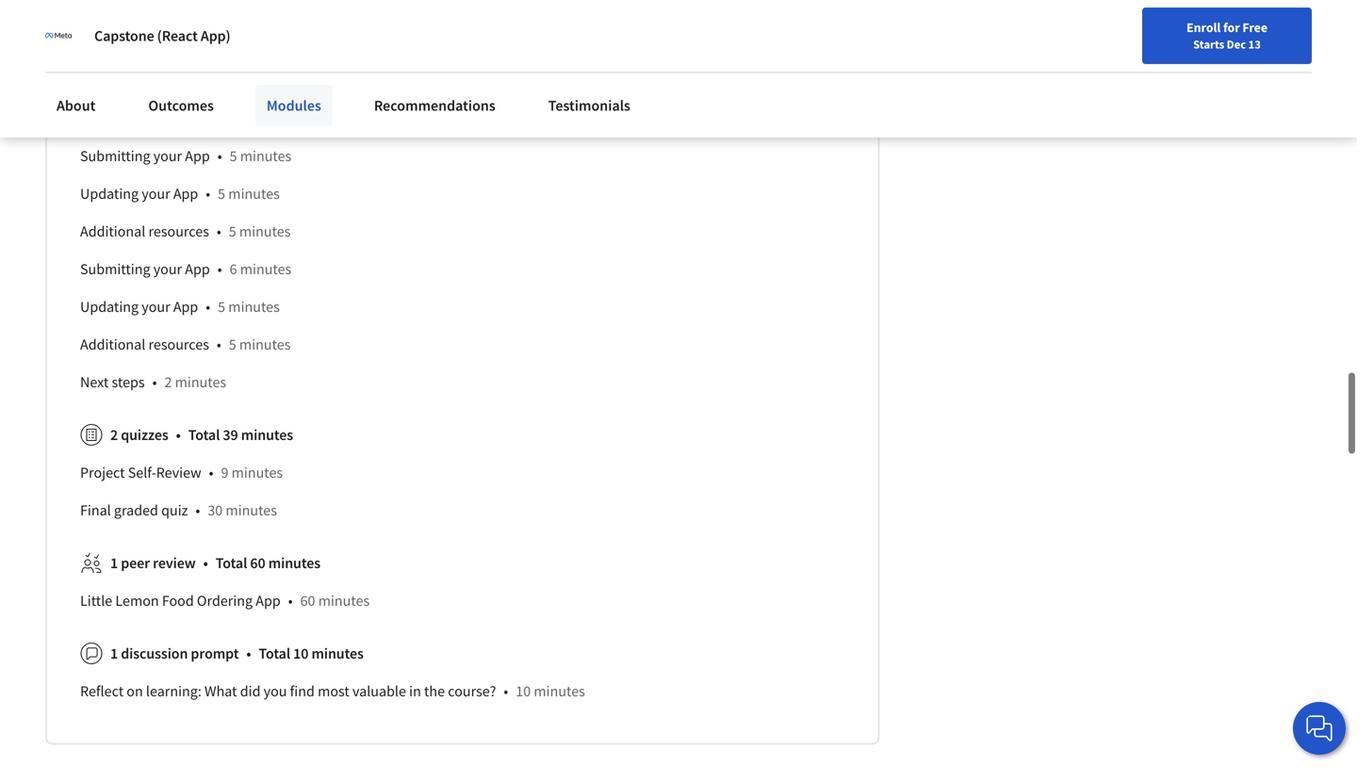 Task type: vqa. For each thing, say whether or not it's contained in the screenshot.
the bottommost to
no



Task type: locate. For each thing, give the bounding box(es) containing it.
• total 10 minutes
[[246, 644, 364, 663]]

1 horizontal spatial little
[[140, 109, 173, 128]]

project
[[80, 463, 125, 482]]

final
[[80, 501, 111, 520]]

0 vertical spatial submitting
[[80, 147, 150, 166]]

• left app)
[[184, 34, 188, 53]]

1 1 from the top
[[110, 554, 118, 573]]

your down submitting your app • 6 minutes at the top left of the page
[[142, 298, 170, 316]]

1 horizontal spatial 2
[[164, 373, 172, 392]]

app)
[[201, 26, 231, 45]]

1 vertical spatial submitting
[[80, 260, 150, 279]]

app down submitting your app • 6 minutes at the top left of the page
[[173, 298, 198, 316]]

9 down 39
[[221, 463, 228, 482]]

you
[[264, 682, 287, 701]]

2 vertical spatial 10
[[516, 682, 531, 701]]

1 submitting from the top
[[80, 147, 150, 166]]

1 peer review
[[110, 554, 196, 573]]

13
[[1248, 37, 1261, 52]]

resources
[[148, 222, 209, 241], [148, 335, 209, 354]]

recommendations
[[374, 96, 495, 115]]

0 vertical spatial food
[[222, 109, 254, 128]]

1 horizontal spatial the
[[424, 682, 445, 701]]

little
[[140, 109, 173, 128], [80, 592, 112, 610]]

about down meta image
[[57, 96, 96, 115]]

total
[[196, 34, 228, 53], [188, 426, 220, 445], [216, 554, 247, 573], [259, 644, 290, 663]]

updating your app • 5 minutes down submitting your app • 6 minutes at the top left of the page
[[80, 298, 280, 316]]

updating
[[80, 184, 139, 203], [80, 298, 139, 316]]

1 discussion prompt
[[110, 644, 239, 663]]

0 vertical spatial updating
[[80, 184, 139, 203]]

submitting for submitting your app • 5 minutes
[[80, 147, 150, 166]]

5 down solution: little lemon food ordering app
[[230, 147, 237, 166]]

ordering down • total 60 minutes
[[197, 592, 253, 610]]

1 vertical spatial 10
[[293, 644, 309, 663]]

modules link
[[255, 85, 333, 126]]

about inside region
[[80, 71, 118, 90]]

updating your app • 5 minutes
[[80, 184, 280, 203], [80, 298, 280, 316]]

1 vertical spatial updating
[[80, 298, 139, 316]]

60 up little lemon food ordering app • 60 minutes
[[250, 554, 265, 573]]

0 vertical spatial 1
[[110, 554, 118, 573]]

• left 30 at left bottom
[[195, 501, 200, 520]]

updating your app • 5 minutes down submitting your app • 5 minutes
[[80, 184, 280, 203]]

• total 60 minutes
[[203, 554, 320, 573]]

1 vertical spatial 1
[[110, 644, 118, 663]]

the right the in
[[424, 682, 445, 701]]

2
[[164, 373, 172, 392], [110, 426, 118, 445]]

lemon down peer
[[115, 592, 159, 610]]

food down about the final project assessment • 4 minutes
[[222, 109, 254, 128]]

additional resources • 5 minutes up the next steps • 2 minutes
[[80, 335, 291, 354]]

for
[[1223, 19, 1240, 36]]

1 vertical spatial 9
[[221, 463, 228, 482]]

2 left quizzes
[[110, 426, 118, 445]]

about up solution:
[[80, 71, 118, 90]]

1 additional resources • 5 minutes from the top
[[80, 222, 291, 241]]

0 vertical spatial 60
[[250, 554, 265, 573]]

app down • total 60 minutes
[[256, 592, 281, 610]]

1 vertical spatial little
[[80, 592, 112, 610]]

total for total 47 minutes
[[196, 34, 228, 53]]

0 vertical spatial little
[[140, 109, 173, 128]]

2 right the steps
[[164, 373, 172, 392]]

1 horizontal spatial food
[[222, 109, 254, 128]]

1 for 1 discussion prompt
[[110, 644, 118, 663]]

0 horizontal spatial 2
[[110, 426, 118, 445]]

food
[[222, 109, 254, 128], [162, 592, 194, 610]]

0 horizontal spatial 9
[[110, 34, 118, 53]]

1 horizontal spatial lemon
[[176, 109, 219, 128]]

39
[[223, 426, 238, 445]]

0 vertical spatial ordering
[[257, 109, 313, 128]]

1 horizontal spatial ordering
[[257, 109, 313, 128]]

0 vertical spatial the
[[121, 71, 142, 90]]

1 vertical spatial 60
[[300, 592, 315, 610]]

next steps • 2 minutes
[[80, 373, 226, 392]]

about
[[80, 71, 118, 90], [57, 96, 96, 115]]

show notifications image
[[1138, 24, 1161, 46]]

9 left readings at left
[[110, 34, 118, 53]]

recommendations link
[[363, 85, 507, 126]]

0 horizontal spatial 10
[[293, 644, 309, 663]]

• total 39 minutes
[[176, 426, 293, 445]]

2 1 from the top
[[110, 644, 118, 663]]

total for total 10 minutes
[[259, 644, 290, 663]]

1 horizontal spatial 10
[[361, 109, 376, 128]]

about the final project assessment • 4 minutes
[[80, 71, 379, 90]]

next
[[80, 373, 109, 392]]

discussion
[[121, 644, 188, 663]]

• right the review
[[203, 554, 208, 573]]

10 up find
[[293, 644, 309, 663]]

0 horizontal spatial little
[[80, 592, 112, 610]]

in
[[409, 682, 421, 701]]

• down submitting your app • 6 minutes at the top left of the page
[[206, 298, 210, 316]]

chat with us image
[[1304, 713, 1334, 744]]

your
[[153, 147, 182, 166], [142, 184, 170, 203], [153, 260, 182, 279], [142, 298, 170, 316]]

•
[[184, 34, 188, 53], [305, 71, 309, 90], [217, 147, 222, 166], [206, 184, 210, 203], [217, 222, 221, 241], [217, 260, 222, 279], [206, 298, 210, 316], [217, 335, 221, 354], [152, 373, 157, 392], [176, 426, 181, 445], [209, 463, 213, 482], [195, 501, 200, 520], [203, 554, 208, 573], [288, 592, 293, 610], [246, 644, 251, 663], [504, 682, 508, 701]]

reflect
[[80, 682, 124, 701]]

1 vertical spatial updating your app • 5 minutes
[[80, 298, 280, 316]]

your down outcomes link
[[153, 147, 182, 166]]

1 vertical spatial food
[[162, 592, 194, 610]]

0 vertical spatial about
[[80, 71, 118, 90]]

updating down solution:
[[80, 184, 139, 203]]

the
[[121, 71, 142, 90], [424, 682, 445, 701]]

resources up submitting your app • 6 minutes at the top left of the page
[[148, 222, 209, 241]]

app
[[316, 109, 341, 128], [185, 147, 210, 166], [173, 184, 198, 203], [185, 260, 210, 279], [173, 298, 198, 316], [256, 592, 281, 610]]

additional
[[80, 222, 145, 241], [80, 335, 145, 354]]

additional resources • 5 minutes
[[80, 222, 291, 241], [80, 335, 291, 354]]

1
[[110, 554, 118, 573], [110, 644, 118, 663]]

5 down submitting your app • 5 minutes
[[218, 184, 225, 203]]

60 up • total 10 minutes
[[300, 592, 315, 610]]

hide info about module content region
[[80, 0, 845, 718]]

menu item
[[997, 19, 1118, 80]]

• left 6
[[217, 260, 222, 279]]

resources up the next steps • 2 minutes
[[148, 335, 209, 354]]

additional up submitting your app • 6 minutes at the top left of the page
[[80, 222, 145, 241]]

2 submitting from the top
[[80, 260, 150, 279]]

prompt
[[191, 644, 239, 663]]

0 vertical spatial additional
[[80, 222, 145, 241]]

enroll for free starts dec 13
[[1186, 19, 1267, 52]]

food down the review
[[162, 592, 194, 610]]

60
[[250, 554, 265, 573], [300, 592, 315, 610]]

testimonials
[[548, 96, 630, 115]]

1 left peer
[[110, 554, 118, 573]]

ordering down 'assessment'
[[257, 109, 313, 128]]

total left 39
[[188, 426, 220, 445]]

total for total 39 minutes
[[188, 426, 220, 445]]

minutes
[[249, 34, 301, 53], [327, 71, 379, 90], [379, 109, 430, 128], [240, 147, 291, 166], [228, 184, 280, 203], [239, 222, 291, 241], [240, 260, 291, 279], [228, 298, 280, 316], [239, 335, 291, 354], [175, 373, 226, 392], [241, 426, 293, 445], [231, 463, 283, 482], [226, 501, 277, 520], [268, 554, 320, 573], [318, 592, 370, 610], [311, 644, 364, 663], [534, 682, 585, 701]]

5
[[230, 147, 237, 166], [218, 184, 225, 203], [229, 222, 236, 241], [218, 298, 225, 316], [229, 335, 236, 354]]

modules
[[267, 96, 321, 115]]

the left final
[[121, 71, 142, 90]]

2 resources from the top
[[148, 335, 209, 354]]

1 updating from the top
[[80, 184, 139, 203]]

final
[[145, 71, 173, 90]]

2 additional from the top
[[80, 335, 145, 354]]

0 horizontal spatial ordering
[[197, 592, 253, 610]]

0 vertical spatial resources
[[148, 222, 209, 241]]

steps
[[112, 373, 145, 392]]

10 right modules
[[361, 109, 376, 128]]

1 vertical spatial resources
[[148, 335, 209, 354]]

lemon down project
[[176, 109, 219, 128]]

additional resources • 5 minutes up submitting your app • 6 minutes at the top left of the page
[[80, 222, 291, 241]]

1 vertical spatial lemon
[[115, 592, 159, 610]]

• down • total 60 minutes
[[288, 592, 293, 610]]

47
[[230, 34, 246, 53]]

9
[[110, 34, 118, 53], [221, 463, 228, 482]]

4
[[317, 71, 324, 90]]

additional up the steps
[[80, 335, 145, 354]]

testimonials link
[[537, 85, 642, 126]]

little down final
[[140, 109, 173, 128]]

total up you
[[259, 644, 290, 663]]

little down 1 peer review
[[80, 592, 112, 610]]

10
[[361, 109, 376, 128], [293, 644, 309, 663], [516, 682, 531, 701]]

lemon
[[176, 109, 219, 128], [115, 592, 159, 610]]

updating up next
[[80, 298, 139, 316]]

total left '47'
[[196, 34, 228, 53]]

0 vertical spatial lemon
[[176, 109, 219, 128]]

total up little lemon food ordering app • 60 minutes
[[216, 554, 247, 573]]

10 right course?
[[516, 682, 531, 701]]

review
[[153, 554, 196, 573]]

0 horizontal spatial 60
[[250, 554, 265, 573]]

1 vertical spatial additional
[[80, 335, 145, 354]]

0 vertical spatial updating your app • 5 minutes
[[80, 184, 280, 203]]

0 vertical spatial 2
[[164, 373, 172, 392]]

ordering
[[257, 109, 313, 128], [197, 592, 253, 610]]

0 vertical spatial additional resources • 5 minutes
[[80, 222, 291, 241]]

1 vertical spatial about
[[57, 96, 96, 115]]

did
[[240, 682, 261, 701]]

1 vertical spatial additional resources • 5 minutes
[[80, 335, 291, 354]]

most
[[318, 682, 349, 701]]

submitting
[[80, 147, 150, 166], [80, 260, 150, 279]]

enroll
[[1186, 19, 1221, 36]]

1 up reflect
[[110, 644, 118, 663]]



Task type: describe. For each thing, give the bounding box(es) containing it.
1 horizontal spatial 9
[[221, 463, 228, 482]]

0 horizontal spatial food
[[162, 592, 194, 610]]

peer
[[121, 554, 150, 573]]

assessment
[[223, 71, 297, 90]]

little lemon food ordering app • 60 minutes
[[80, 592, 370, 610]]

app down solution: little lemon food ordering app
[[185, 147, 210, 166]]

1 for 1 peer review
[[110, 554, 118, 573]]

10 minutes
[[361, 109, 430, 128]]

about for about the final project assessment • 4 minutes
[[80, 71, 118, 90]]

project self-review • 9 minutes
[[80, 463, 283, 482]]

capstone (react app)
[[94, 26, 231, 45]]

graded
[[114, 501, 158, 520]]

submitting your app • 6 minutes
[[80, 260, 291, 279]]

starts
[[1193, 37, 1224, 52]]

coursera image
[[23, 15, 142, 45]]

5 down submitting your app • 6 minutes at the top left of the page
[[218, 298, 225, 316]]

what
[[205, 682, 237, 701]]

0 vertical spatial 10
[[361, 109, 376, 128]]

submitting for submitting your app • 6 minutes
[[80, 260, 150, 279]]

5 down 6
[[229, 335, 236, 354]]

1 horizontal spatial 60
[[300, 592, 315, 610]]

solution: little lemon food ordering app
[[80, 109, 341, 128]]

2 quizzes
[[110, 426, 168, 445]]

dec
[[1227, 37, 1246, 52]]

6
[[230, 260, 237, 279]]

outcomes
[[148, 96, 214, 115]]

1 vertical spatial ordering
[[197, 592, 253, 610]]

on
[[127, 682, 143, 701]]

about link
[[45, 85, 107, 126]]

2 updating your app • 5 minutes from the top
[[80, 298, 280, 316]]

app down "4"
[[316, 109, 341, 128]]

0 horizontal spatial lemon
[[115, 592, 159, 610]]

• left "4"
[[305, 71, 309, 90]]

• down submitting your app • 5 minutes
[[206, 184, 210, 203]]

submitting your app • 5 minutes
[[80, 147, 291, 166]]

9 readings
[[110, 34, 176, 53]]

about for about
[[57, 96, 96, 115]]

app down submitting your app • 5 minutes
[[173, 184, 198, 203]]

• up the next steps • 2 minutes
[[217, 335, 221, 354]]

• right course?
[[504, 682, 508, 701]]

1 vertical spatial 2
[[110, 426, 118, 445]]

• up submitting your app • 6 minutes at the top left of the page
[[217, 222, 221, 241]]

0 vertical spatial 9
[[110, 34, 118, 53]]

1 updating your app • 5 minutes from the top
[[80, 184, 280, 203]]

1 vertical spatial the
[[424, 682, 445, 701]]

2 additional resources • 5 minutes from the top
[[80, 335, 291, 354]]

final graded quiz • 30 minutes
[[80, 501, 277, 520]]

reflect on learning: what did you find most valuable in the course? • 10 minutes
[[80, 682, 585, 701]]

30
[[208, 501, 223, 520]]

your down submitting your app • 5 minutes
[[142, 184, 170, 203]]

free
[[1242, 19, 1267, 36]]

• down solution: little lemon food ordering app
[[217, 147, 222, 166]]

• right the steps
[[152, 373, 157, 392]]

review
[[156, 463, 201, 482]]

1 additional from the top
[[80, 222, 145, 241]]

readings
[[121, 34, 176, 53]]

• right quizzes
[[176, 426, 181, 445]]

0 horizontal spatial the
[[121, 71, 142, 90]]

(react
[[157, 26, 198, 45]]

quiz
[[161, 501, 188, 520]]

solution:
[[80, 109, 137, 128]]

2 updating from the top
[[80, 298, 139, 316]]

• right review
[[209, 463, 213, 482]]

find
[[290, 682, 315, 701]]

outcomes link
[[137, 85, 225, 126]]

quizzes
[[121, 426, 168, 445]]

learning:
[[146, 682, 202, 701]]

valuable
[[352, 682, 406, 701]]

total for total 60 minutes
[[216, 554, 247, 573]]

app left 6
[[185, 260, 210, 279]]

• total 47 minutes
[[184, 34, 301, 53]]

self-
[[128, 463, 156, 482]]

2 horizontal spatial 10
[[516, 682, 531, 701]]

• right "prompt"
[[246, 644, 251, 663]]

capstone
[[94, 26, 154, 45]]

1 resources from the top
[[148, 222, 209, 241]]

5 up 6
[[229, 222, 236, 241]]

course?
[[448, 682, 496, 701]]

meta image
[[45, 23, 72, 49]]

project
[[176, 71, 220, 90]]

your left 6
[[153, 260, 182, 279]]



